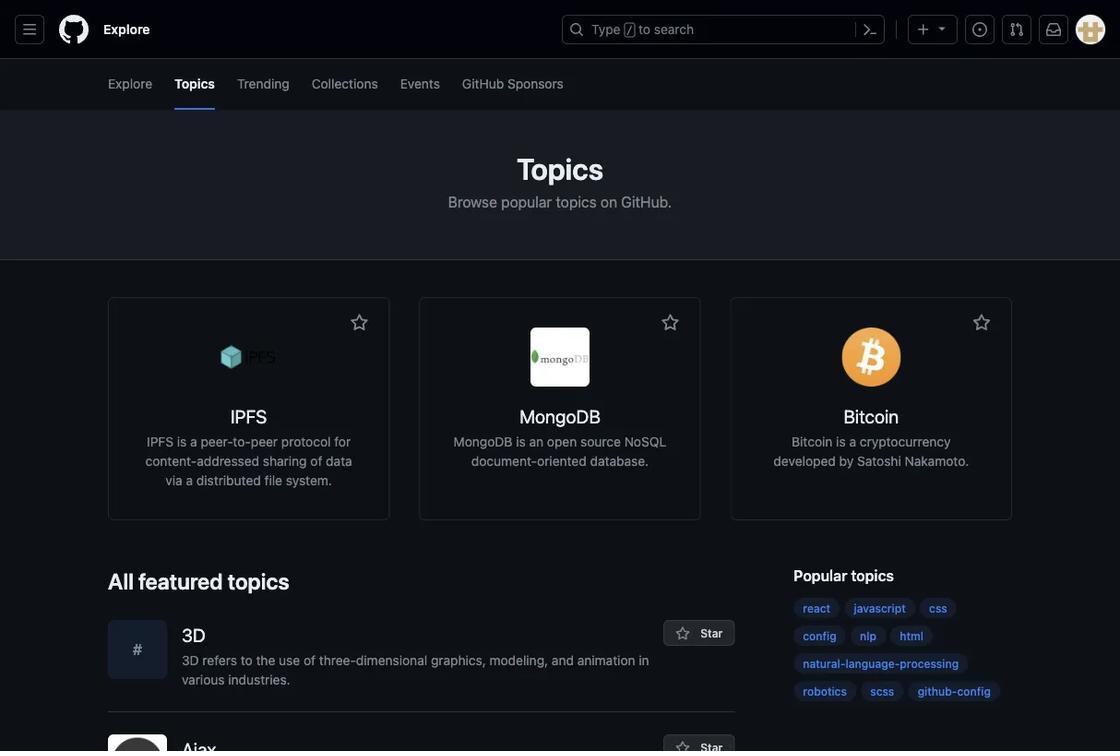 Task type: describe. For each thing, give the bounding box(es) containing it.
popular
[[794, 567, 848, 585]]

github.
[[622, 193, 673, 211]]

dimensional
[[356, 653, 428, 668]]

github-config link
[[909, 681, 1001, 702]]

via
[[166, 473, 183, 488]]

css
[[930, 602, 948, 615]]

events
[[400, 76, 440, 91]]

type
[[592, 22, 621, 37]]

homepage image
[[59, 15, 89, 44]]

sponsors
[[508, 76, 564, 91]]

html link
[[891, 626, 933, 646]]

to inside 3d 3d refers to the use of three-dimensional graphics, modeling, and animation in various industries.
[[241, 653, 253, 668]]

browse
[[448, 193, 498, 211]]

github-
[[918, 685, 958, 698]]

collections link
[[312, 59, 378, 110]]

trending
[[237, 76, 290, 91]]

distributed
[[197, 473, 261, 488]]

3d 3d refers to the use of three-dimensional graphics, modeling, and animation in various industries.
[[182, 625, 650, 687]]

mongodb image
[[531, 328, 590, 387]]

config inside the github-config "link"
[[958, 685, 992, 698]]

star ipfs image
[[350, 314, 369, 332]]

document-
[[472, 453, 538, 469]]

by
[[840, 453, 854, 469]]

the
[[256, 653, 275, 668]]

natural-language-processing
[[804, 657, 960, 670]]

nlp link
[[851, 626, 886, 646]]

topics link
[[175, 59, 215, 110]]

is for mongodb
[[516, 434, 526, 449]]

trending link
[[237, 59, 290, 110]]

css link
[[921, 598, 957, 619]]

popular topics
[[794, 567, 895, 585]]

issue opened image
[[973, 22, 988, 37]]

javascript
[[855, 602, 907, 615]]

robotics link
[[794, 681, 857, 702]]

industries.
[[228, 672, 291, 687]]

notifications image
[[1047, 22, 1062, 37]]

1 vertical spatial explore
[[108, 76, 152, 91]]

an
[[530, 434, 544, 449]]

bitcoin image
[[842, 328, 902, 387]]

system.
[[286, 473, 332, 488]]

oriented
[[538, 453, 587, 469]]

featured
[[139, 569, 223, 595]]

react link
[[794, 598, 840, 619]]

github-config
[[918, 685, 992, 698]]

github sponsors link
[[463, 59, 564, 110]]

modeling,
[[490, 653, 549, 668]]

processing
[[901, 657, 960, 670]]

javascript link
[[845, 598, 916, 619]]

robotics
[[804, 685, 848, 698]]

various
[[182, 672, 225, 687]]

git pull request image
[[1010, 22, 1025, 37]]

0 horizontal spatial ipfs
[[147, 434, 174, 449]]

sharing
[[263, 453, 307, 469]]

is for ipfs
[[177, 434, 187, 449]]

source
[[581, 434, 621, 449]]

data
[[326, 453, 352, 469]]

1 3d from the top
[[182, 625, 206, 646]]

2 3d from the top
[[182, 653, 199, 668]]

in
[[639, 653, 650, 668]]

command palette image
[[863, 22, 878, 37]]

refers
[[203, 653, 237, 668]]

a right the via
[[186, 473, 193, 488]]

collections
[[312, 76, 378, 91]]

open
[[547, 434, 577, 449]]

2 horizontal spatial topics
[[852, 567, 895, 585]]

of inside 3d 3d refers to the use of three-dimensional graphics, modeling, and animation in various industries.
[[304, 653, 316, 668]]

# link
[[108, 621, 182, 690]]

0 horizontal spatial mongodb
[[454, 434, 513, 449]]

star bitcoin image
[[973, 314, 992, 332]]

/
[[627, 24, 633, 37]]

star mongodb image
[[662, 314, 680, 332]]



Task type: locate. For each thing, give the bounding box(es) containing it.
of up system.
[[311, 453, 323, 469]]

developed
[[774, 453, 836, 469]]

1 horizontal spatial is
[[516, 434, 526, 449]]

explore link
[[96, 15, 157, 44], [108, 59, 152, 110]]

0 vertical spatial ipfs
[[231, 406, 267, 428]]

config down react link
[[804, 630, 837, 643]]

plus image
[[917, 22, 932, 37]]

scss link
[[862, 681, 904, 702]]

1 horizontal spatial topics
[[556, 193, 597, 211]]

html
[[900, 630, 924, 643]]

scss
[[871, 685, 895, 698]]

0 vertical spatial topics
[[175, 76, 215, 91]]

star button
[[664, 621, 735, 646]]

0 vertical spatial 3d
[[182, 625, 206, 646]]

use
[[279, 653, 300, 668]]

nakamoto.
[[905, 453, 970, 469]]

ipfs ipfs is a peer-to-peer protocol for content-addressed sharing of data via a distributed file system.
[[146, 406, 352, 488]]

1 vertical spatial bitcoin
[[792, 434, 833, 449]]

a
[[190, 434, 197, 449], [850, 434, 857, 449], [186, 473, 193, 488]]

is inside ipfs ipfs is a peer-to-peer protocol for content-addressed sharing of data via a distributed file system.
[[177, 434, 187, 449]]

language-
[[846, 657, 901, 670]]

topics inside topics browse popular topics on github.
[[556, 193, 597, 211]]

#
[[133, 641, 142, 659]]

2 is from the left
[[516, 434, 526, 449]]

popular
[[501, 193, 552, 211]]

nosql
[[625, 434, 667, 449]]

star image
[[676, 627, 691, 642]]

config down processing in the right bottom of the page
[[958, 685, 992, 698]]

topics left on
[[556, 193, 597, 211]]

explore link left topics "link"
[[108, 59, 152, 110]]

is inside mongodb mongodb is an open source nosql document-oriented database.
[[516, 434, 526, 449]]

star image
[[676, 741, 691, 752]]

bitcoin up developed
[[792, 434, 833, 449]]

0 vertical spatial bitcoin
[[844, 406, 900, 428]]

0 vertical spatial explore
[[103, 22, 150, 37]]

cryptocurrency
[[860, 434, 952, 449]]

a for ipfs
[[190, 434, 197, 449]]

0 vertical spatial explore link
[[96, 15, 157, 44]]

triangle down image
[[935, 21, 950, 36]]

0 vertical spatial config
[[804, 630, 837, 643]]

all
[[108, 569, 134, 595]]

ipfs
[[231, 406, 267, 428], [147, 434, 174, 449]]

mongodb
[[520, 406, 601, 428], [454, 434, 513, 449]]

1 vertical spatial topics
[[517, 151, 604, 187]]

a inside bitcoin bitcoin is a cryptocurrency developed by satoshi nakamoto.
[[850, 434, 857, 449]]

3d
[[182, 625, 206, 646], [182, 653, 199, 668]]

react
[[804, 602, 831, 615]]

to right /
[[639, 22, 651, 37]]

animation
[[578, 653, 636, 668]]

star
[[698, 627, 723, 640]]

ipfs up 'content-'
[[147, 434, 174, 449]]

1 vertical spatial to
[[241, 653, 253, 668]]

topics
[[175, 76, 215, 91], [517, 151, 604, 187]]

1 vertical spatial 3d
[[182, 653, 199, 668]]

natural-language-processing link
[[794, 654, 969, 674]]

1 is from the left
[[177, 434, 187, 449]]

topics browse popular topics on github.
[[448, 151, 673, 211]]

1 vertical spatial mongodb
[[454, 434, 513, 449]]

of inside ipfs ipfs is a peer-to-peer protocol for content-addressed sharing of data via a distributed file system.
[[311, 453, 323, 469]]

1 horizontal spatial ipfs
[[231, 406, 267, 428]]

0 vertical spatial of
[[311, 453, 323, 469]]

explore link right homepage icon
[[96, 15, 157, 44]]

ipfs up to-
[[231, 406, 267, 428]]

github
[[463, 76, 504, 91]]

a up by
[[850, 434, 857, 449]]

is left an
[[516, 434, 526, 449]]

1 vertical spatial ipfs
[[147, 434, 174, 449]]

1 horizontal spatial bitcoin
[[844, 406, 900, 428]]

topics
[[556, 193, 597, 211], [852, 567, 895, 585], [228, 569, 290, 595]]

of right use at the left
[[304, 653, 316, 668]]

graphics,
[[431, 653, 486, 668]]

file
[[265, 473, 283, 488]]

topics up javascript
[[852, 567, 895, 585]]

is inside bitcoin bitcoin is a cryptocurrency developed by satoshi nakamoto.
[[837, 434, 846, 449]]

search
[[655, 22, 695, 37]]

a for bitcoin
[[850, 434, 857, 449]]

2 horizontal spatial is
[[837, 434, 846, 449]]

0 vertical spatial to
[[639, 22, 651, 37]]

to left the
[[241, 653, 253, 668]]

bitcoin up the cryptocurrency
[[844, 406, 900, 428]]

3 is from the left
[[837, 434, 846, 449]]

ipfs image
[[219, 328, 279, 387]]

a left "peer-"
[[190, 434, 197, 449]]

content-
[[146, 453, 197, 469]]

database.
[[591, 453, 649, 469]]

1 horizontal spatial config
[[958, 685, 992, 698]]

1 vertical spatial of
[[304, 653, 316, 668]]

1 vertical spatial explore link
[[108, 59, 152, 110]]

explore right homepage icon
[[103, 22, 150, 37]]

three-
[[319, 653, 356, 668]]

explore left topics "link"
[[108, 76, 152, 91]]

github sponsors
[[463, 76, 564, 91]]

topics up popular
[[517, 151, 604, 187]]

config
[[804, 630, 837, 643], [958, 685, 992, 698]]

config link
[[794, 626, 846, 646]]

1 horizontal spatial to
[[639, 22, 651, 37]]

bitcoin bitcoin is a cryptocurrency developed by satoshi nakamoto.
[[774, 406, 970, 469]]

mongodb up document- at bottom
[[454, 434, 513, 449]]

explore
[[103, 22, 150, 37], [108, 76, 152, 91]]

0 horizontal spatial to
[[241, 653, 253, 668]]

to-
[[233, 434, 251, 449]]

config inside config link
[[804, 630, 837, 643]]

protocol
[[282, 434, 331, 449]]

0 horizontal spatial is
[[177, 434, 187, 449]]

to
[[639, 22, 651, 37], [241, 653, 253, 668]]

bitcoin
[[844, 406, 900, 428], [792, 434, 833, 449]]

is for bitcoin
[[837, 434, 846, 449]]

1 horizontal spatial mongodb
[[520, 406, 601, 428]]

events link
[[400, 59, 440, 110]]

natural-
[[804, 657, 846, 670]]

0 vertical spatial mongodb
[[520, 406, 601, 428]]

and
[[552, 653, 574, 668]]

topics right featured
[[228, 569, 290, 595]]

mongodb mongodb is an open source nosql document-oriented database.
[[454, 406, 667, 469]]

topics for topics
[[175, 76, 215, 91]]

is
[[177, 434, 187, 449], [516, 434, 526, 449], [837, 434, 846, 449]]

0 horizontal spatial config
[[804, 630, 837, 643]]

peer-
[[201, 434, 233, 449]]

is up by
[[837, 434, 846, 449]]

addressed
[[197, 453, 260, 469]]

nlp
[[861, 630, 877, 643]]

1 horizontal spatial topics
[[517, 151, 604, 187]]

is up 'content-'
[[177, 434, 187, 449]]

for
[[335, 434, 351, 449]]

3d up various
[[182, 653, 199, 668]]

of
[[311, 453, 323, 469], [304, 653, 316, 668]]

mongodb up 'open'
[[520, 406, 601, 428]]

topics for topics browse popular topics on github.
[[517, 151, 604, 187]]

topics inside topics browse popular topics on github.
[[517, 151, 604, 187]]

0 horizontal spatial topics
[[175, 76, 215, 91]]

3d up refers
[[182, 625, 206, 646]]

satoshi
[[858, 453, 902, 469]]

0 horizontal spatial bitcoin
[[792, 434, 833, 449]]

0 horizontal spatial topics
[[228, 569, 290, 595]]

topics left the trending
[[175, 76, 215, 91]]

type / to search
[[592, 22, 695, 37]]

peer
[[251, 434, 278, 449]]

on
[[601, 193, 618, 211]]

1 vertical spatial config
[[958, 685, 992, 698]]

all featured topics
[[108, 569, 290, 595]]



Task type: vqa. For each thing, say whether or not it's contained in the screenshot.
Network at the top left of the page
no



